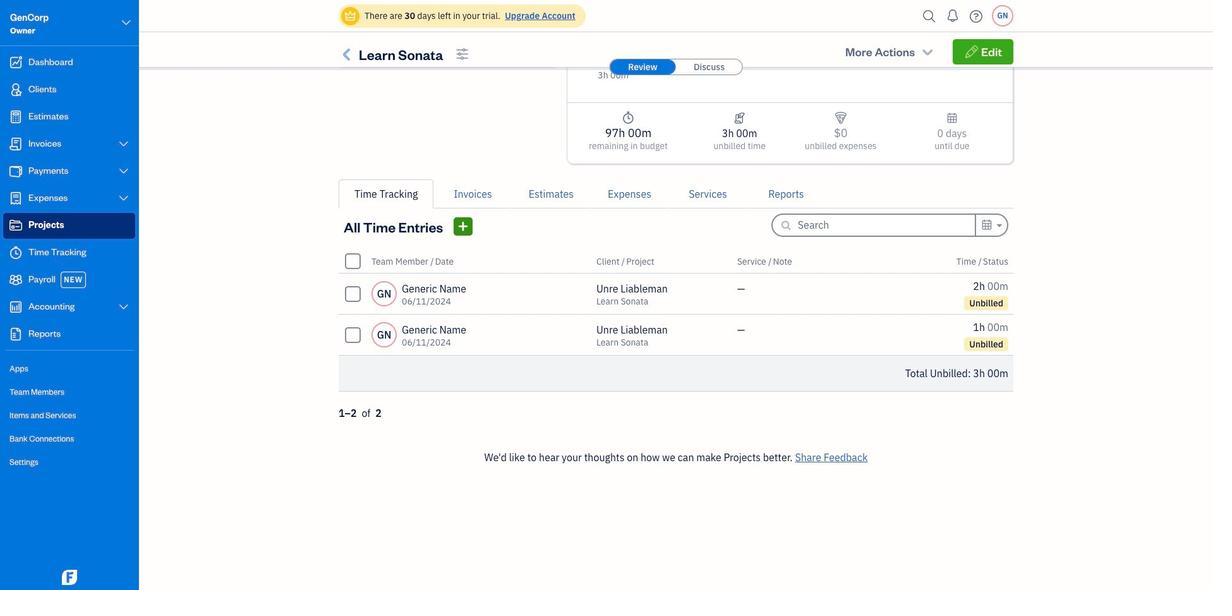 Task type: describe. For each thing, give the bounding box(es) containing it.
timetracking image
[[622, 111, 635, 126]]

report image
[[8, 328, 23, 341]]

1 horizontal spatial calendar image
[[981, 217, 993, 233]]

dashboard image
[[8, 56, 23, 69]]

chevrondown image
[[920, 45, 935, 58]]

0 horizontal spatial calendar image
[[946, 111, 958, 126]]

team image
[[8, 274, 23, 286]]

notifications image
[[943, 3, 963, 28]]

crown image
[[344, 9, 357, 22]]

invoice image
[[8, 138, 23, 150]]

freshbooks image
[[59, 570, 80, 585]]

expenses image
[[834, 111, 847, 126]]

main element
[[0, 0, 171, 590]]

chevron large down image for chart icon
[[118, 302, 130, 312]]

0 vertical spatial chevron large down image
[[120, 15, 132, 30]]



Task type: vqa. For each thing, say whether or not it's contained in the screenshot.
Payroll
no



Task type: locate. For each thing, give the bounding box(es) containing it.
payment image
[[8, 165, 23, 178]]

project image
[[8, 219, 23, 232]]

1 chevron large down image from the top
[[118, 139, 130, 149]]

go to help image
[[966, 7, 986, 26]]

chart image
[[8, 301, 23, 313]]

chevron large down image for payment icon on the top
[[118, 166, 130, 176]]

settings for this project image
[[456, 47, 469, 62]]

Search text field
[[798, 215, 975, 235]]

2 chevron large down image from the top
[[118, 166, 130, 176]]

invoices image
[[734, 111, 745, 126]]

0 vertical spatial calendar image
[[946, 111, 958, 126]]

1 vertical spatial calendar image
[[981, 217, 993, 233]]

chevron large down image
[[118, 139, 130, 149], [118, 166, 130, 176]]

estimate image
[[8, 111, 23, 123]]

1 vertical spatial chevron large down image
[[118, 193, 130, 203]]

timer image
[[8, 246, 23, 259]]

expense image
[[8, 192, 23, 205]]

1 vertical spatial chevron large down image
[[118, 166, 130, 176]]

chevron large down image
[[120, 15, 132, 30], [118, 193, 130, 203], [118, 302, 130, 312]]

calendar image
[[946, 111, 958, 126], [981, 217, 993, 233]]

search image
[[919, 7, 940, 26]]

0 vertical spatial chevron large down image
[[118, 139, 130, 149]]

time entry menu image
[[457, 219, 469, 234]]

chevron large down image for the expense image
[[118, 193, 130, 203]]

caretdown image
[[995, 218, 1002, 233]]

chevron large down image for invoice image on the left of the page
[[118, 139, 130, 149]]

client image
[[8, 83, 23, 96]]

2 vertical spatial chevron large down image
[[118, 302, 130, 312]]

pencil image
[[964, 45, 979, 58]]

projects image
[[339, 44, 356, 64]]



